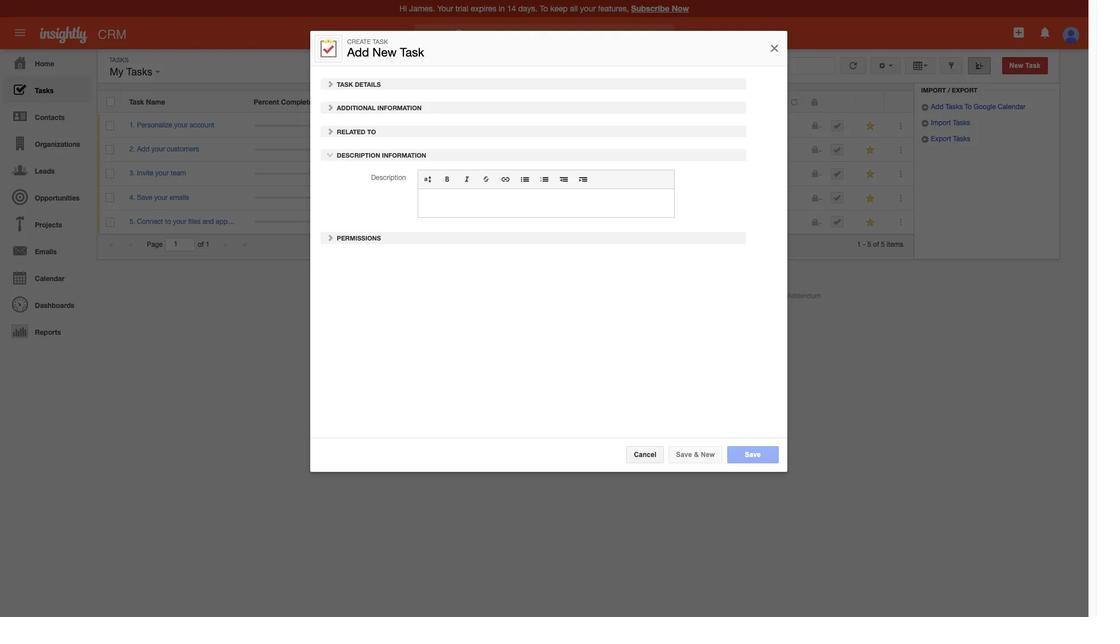 Task type: locate. For each thing, give the bounding box(es) containing it.
3 chevron right image from the top
[[326, 234, 334, 242]]

cancel button
[[627, 447, 664, 464]]

tasks
[[109, 57, 129, 63], [126, 66, 153, 78], [35, 86, 54, 95], [946, 103, 964, 111], [954, 119, 971, 127], [954, 135, 971, 143]]

invite
[[137, 169, 154, 177]]

2 not started from the top
[[667, 145, 702, 153]]

1 horizontal spatial save
[[677, 451, 693, 459]]

save right 4.
[[137, 194, 152, 202]]

your left account
[[174, 121, 188, 129]]

0 horizontal spatial of
[[198, 241, 204, 249]]

add up import tasks link on the top right of page
[[932, 103, 944, 111]]

1 horizontal spatial new
[[701, 451, 715, 459]]

1 horizontal spatial calendar
[[999, 103, 1026, 111]]

information for description information
[[382, 151, 427, 159]]

chevron right image left related
[[326, 127, 334, 135]]

3. invite your team link
[[129, 169, 192, 177]]

1 not started from the top
[[667, 121, 702, 129]]

import tasks
[[930, 119, 971, 127]]

not started cell for 3. invite your team
[[658, 162, 783, 186]]

5 not started from the top
[[667, 218, 702, 226]]

not started
[[667, 121, 702, 129], [667, 145, 702, 153], [667, 169, 702, 177], [667, 194, 702, 202], [667, 218, 702, 226]]

cell
[[456, 114, 533, 138], [783, 114, 803, 138], [803, 114, 823, 138], [823, 114, 857, 138], [456, 138, 533, 162], [783, 138, 803, 162], [803, 138, 823, 162], [823, 138, 857, 162], [456, 162, 533, 186], [783, 162, 803, 186], [803, 162, 823, 186], [823, 162, 857, 186], [331, 186, 456, 210], [456, 186, 533, 210], [533, 186, 658, 210], [783, 186, 803, 210], [803, 186, 823, 210], [823, 186, 857, 210], [331, 210, 456, 234], [456, 210, 533, 234], [783, 210, 803, 234], [803, 210, 823, 234], [823, 210, 857, 234]]

james
[[340, 121, 360, 129], [542, 121, 562, 129], [340, 145, 360, 153], [542, 145, 562, 153], [340, 169, 360, 177], [542, 169, 562, 177], [542, 218, 562, 226]]

started
[[680, 121, 702, 129], [680, 145, 702, 153], [680, 169, 702, 177], [680, 194, 702, 202], [680, 218, 702, 226]]

1 down and
[[206, 241, 210, 249]]

dashboards link
[[3, 291, 91, 318]]

all link
[[415, 24, 449, 45]]

tasks right my
[[126, 66, 153, 78]]

3 not started from the top
[[667, 169, 702, 177]]

None checkbox
[[106, 121, 115, 130], [106, 145, 115, 154], [106, 121, 115, 130], [106, 145, 115, 154]]

import tasks link
[[922, 119, 971, 127]]

2 vertical spatial chevron right image
[[326, 234, 334, 242]]

1 0% complete image from the top
[[254, 124, 322, 127]]

0 horizontal spatial to
[[368, 128, 376, 135]]

task down "all" link
[[400, 45, 425, 59]]

recycle bin
[[933, 73, 976, 80]]

contacts link
[[3, 103, 91, 130]]

0 vertical spatial to
[[965, 103, 973, 111]]

2 horizontal spatial new
[[1010, 62, 1024, 70]]

5 0% complete image from the top
[[254, 221, 322, 223]]

information down the additional information
[[382, 151, 427, 159]]

chevron right image for permissions
[[326, 234, 334, 242]]

&
[[694, 451, 699, 459]]

not for 1. personalize your account
[[667, 121, 678, 129]]

1 not from the top
[[667, 121, 678, 129]]

add right the 2.
[[137, 145, 150, 153]]

due
[[482, 98, 495, 106]]

export down the bin on the top right of page
[[953, 86, 978, 94]]

related
[[337, 128, 366, 135]]

4 not from the top
[[667, 194, 678, 202]]

5. connect to your files and apps link
[[129, 218, 237, 226]]

not started cell for 1. personalize your account
[[658, 114, 783, 138]]

your for customers
[[152, 145, 165, 153]]

1 vertical spatial chevron right image
[[326, 127, 334, 135]]

2 vertical spatial add
[[137, 145, 150, 153]]

2 5 from the left
[[882, 241, 886, 249]]

1 row from the top
[[98, 91, 914, 113]]

james peterson link
[[340, 121, 390, 129], [542, 121, 592, 129], [340, 145, 390, 153], [542, 145, 592, 153], [340, 169, 390, 177], [542, 169, 592, 177], [542, 218, 592, 226]]

date due
[[464, 98, 495, 106]]

0% complete image for 2. add your customers
[[254, 149, 322, 151]]

column header
[[782, 91, 802, 113], [802, 91, 822, 113]]

import
[[922, 86, 947, 94], [932, 119, 952, 127]]

save for save button
[[745, 451, 761, 459]]

organizations
[[35, 140, 80, 149]]

following image for 4. save your emails
[[866, 193, 877, 204]]

subscribe now link
[[632, 3, 690, 13]]

not for 3. invite your team
[[667, 169, 678, 177]]

dashboards
[[35, 301, 74, 310]]

5 left items
[[882, 241, 886, 249]]

None checkbox
[[106, 97, 115, 106], [106, 169, 115, 179], [106, 194, 115, 203], [106, 218, 115, 227], [106, 97, 115, 106], [106, 169, 115, 179], [106, 194, 115, 203], [106, 218, 115, 227]]

0 vertical spatial description
[[337, 151, 380, 159]]

indicator
[[315, 98, 344, 106]]

apps
[[216, 218, 231, 226]]

0 horizontal spatial 5
[[868, 241, 872, 249]]

new right create
[[373, 45, 397, 59]]

0 vertical spatial add
[[347, 45, 369, 59]]

press ctrl + space to group column header
[[822, 91, 857, 113], [857, 91, 885, 113], [885, 91, 914, 113]]

5 started from the top
[[680, 218, 702, 226]]

not for 5. connect to your files and apps
[[667, 218, 678, 226]]

responsible
[[340, 98, 380, 106]]

1 - 5 of 5 items
[[858, 241, 904, 249]]

1 left -
[[858, 241, 862, 249]]

recycle bin link
[[922, 73, 982, 82]]

refresh list image
[[849, 62, 859, 70]]

your
[[174, 121, 188, 129], [152, 145, 165, 153], [155, 169, 169, 177], [154, 194, 168, 202], [173, 218, 187, 226]]

0% complete image
[[254, 124, 322, 127], [254, 149, 322, 151], [254, 173, 322, 175], [254, 197, 322, 199], [254, 221, 322, 223]]

2 vertical spatial new
[[701, 451, 715, 459]]

2 horizontal spatial add
[[932, 103, 944, 111]]

3 not from the top
[[667, 169, 678, 177]]

1 vertical spatial to
[[368, 128, 376, 135]]

emails
[[170, 194, 189, 202]]

0 vertical spatial new
[[373, 45, 397, 59]]

1 chevron right image from the top
[[326, 80, 334, 88]]

create
[[347, 38, 371, 45]]

reports link
[[3, 318, 91, 345]]

task name
[[129, 98, 165, 106]]

1 5 from the left
[[868, 241, 872, 249]]

information down details
[[378, 104, 422, 111]]

2 row from the top
[[98, 114, 914, 138]]

bin
[[965, 73, 976, 80]]

5
[[868, 241, 872, 249], [882, 241, 886, 249]]

task
[[373, 38, 388, 45], [400, 45, 425, 59], [1026, 62, 1041, 70], [337, 80, 353, 88], [129, 98, 144, 106], [542, 98, 557, 106]]

1 following image from the top
[[866, 121, 877, 132]]

projects link
[[3, 210, 91, 237]]

5 not started cell from the top
[[658, 210, 783, 234]]

1
[[206, 241, 210, 249], [858, 241, 862, 249]]

1 horizontal spatial export
[[953, 86, 978, 94]]

0 horizontal spatial new
[[373, 45, 397, 59]]

not started for 1. personalize your account
[[667, 121, 702, 129]]

0 vertical spatial information
[[378, 104, 422, 111]]

0% complete image for 3. invite your team
[[254, 173, 322, 175]]

not
[[667, 121, 678, 129], [667, 145, 678, 153], [667, 169, 678, 177], [667, 194, 678, 202], [667, 218, 678, 226]]

0% complete image for 5. connect to your files and apps
[[254, 221, 322, 223]]

chevron right image up indicator at the top left of the page
[[326, 80, 334, 88]]

add up task details
[[347, 45, 369, 59]]

1 vertical spatial description
[[371, 174, 406, 182]]

1 vertical spatial calendar
[[35, 274, 65, 283]]

1 started from the top
[[680, 121, 702, 129]]

add tasks to google calendar
[[930, 103, 1026, 111]]

not started cell
[[658, 114, 783, 138], [658, 138, 783, 162], [658, 162, 783, 186], [658, 186, 783, 210], [658, 210, 783, 234]]

addendum
[[788, 292, 822, 300]]

chevron down image
[[326, 151, 334, 159]]

2 following image from the top
[[866, 169, 877, 180]]

to left "google"
[[965, 103, 973, 111]]

additional
[[337, 104, 376, 111]]

peterson
[[362, 121, 390, 129], [564, 121, 592, 129], [362, 145, 390, 153], [564, 145, 592, 153], [362, 169, 390, 177], [564, 169, 592, 177], [564, 218, 592, 226]]

export down import tasks link on the top right of page
[[932, 135, 952, 143]]

import left /
[[922, 86, 947, 94]]

description
[[337, 151, 380, 159], [371, 174, 406, 182]]

6 row from the top
[[98, 210, 914, 234]]

save inside save & new "button"
[[677, 451, 693, 459]]

application
[[418, 170, 675, 218]]

description down related to
[[337, 151, 380, 159]]

your left emails
[[154, 194, 168, 202]]

3 press ctrl + space to group column header from the left
[[885, 91, 914, 113]]

Search all data.... text field
[[449, 24, 675, 45]]

row group
[[98, 114, 914, 234]]

your up 3. invite your team
[[152, 145, 165, 153]]

2 0% complete image from the top
[[254, 149, 322, 151]]

3 0% complete image from the top
[[254, 173, 322, 175]]

1 not started cell from the top
[[658, 114, 783, 138]]

to right related
[[368, 128, 376, 135]]

chevron right image
[[326, 103, 334, 111]]

new right &
[[701, 451, 715, 459]]

row
[[98, 91, 914, 113], [98, 114, 914, 138], [98, 138, 914, 162], [98, 162, 914, 186], [98, 186, 914, 210], [98, 210, 914, 234]]

1 vertical spatial new
[[1010, 62, 1024, 70]]

toolbar
[[419, 170, 675, 189]]

not started cell for 5. connect to your files and apps
[[658, 210, 783, 234]]

1 vertical spatial information
[[382, 151, 427, 159]]

notifications image
[[1039, 26, 1053, 39]]

2 horizontal spatial save
[[745, 451, 761, 459]]

4 0% complete image from the top
[[254, 197, 322, 199]]

following image
[[866, 145, 877, 156]]

not for 4. save your emails
[[667, 194, 678, 202]]

3 row from the top
[[98, 138, 914, 162]]

subscribe
[[632, 3, 670, 13]]

started for 2. add your customers
[[680, 145, 702, 153]]

not for 2. add your customers
[[667, 145, 678, 153]]

following image for 5. connect to your files and apps
[[866, 217, 877, 228]]

james peterson
[[340, 121, 390, 129], [542, 121, 592, 129], [340, 145, 390, 153], [542, 145, 592, 153], [340, 169, 390, 177], [542, 169, 592, 177], [542, 218, 592, 226]]

calendar right "google"
[[999, 103, 1026, 111]]

import / export
[[922, 86, 978, 94]]

row containing 4. save your emails
[[98, 186, 914, 210]]

chevron right image for related to
[[326, 127, 334, 135]]

4 not started from the top
[[667, 194, 702, 202]]

2 chevron right image from the top
[[326, 127, 334, 135]]

chevron right image
[[326, 80, 334, 88], [326, 127, 334, 135], [326, 234, 334, 242]]

not started cell for 2. add your customers
[[658, 138, 783, 162]]

of down "files"
[[198, 241, 204, 249]]

new
[[373, 45, 397, 59], [1010, 62, 1024, 70], [701, 451, 715, 459]]

toolbar inside application
[[419, 170, 675, 189]]

of right -
[[874, 241, 880, 249]]

0 vertical spatial chevron right image
[[326, 80, 334, 88]]

2 started from the top
[[680, 145, 702, 153]]

your left team
[[155, 169, 169, 177]]

calendar link
[[3, 264, 91, 291]]

1 horizontal spatial add
[[347, 45, 369, 59]]

your for account
[[174, 121, 188, 129]]

task down notifications icon
[[1026, 62, 1041, 70]]

to
[[965, 103, 973, 111], [368, 128, 376, 135]]

tasks link
[[3, 76, 91, 103]]

following image
[[866, 121, 877, 132], [866, 169, 877, 180], [866, 193, 877, 204], [866, 217, 877, 228]]

name
[[146, 98, 165, 106]]

1 horizontal spatial to
[[965, 103, 973, 111]]

show sidebar image
[[976, 62, 984, 70]]

save left &
[[677, 451, 693, 459]]

details
[[355, 80, 381, 88]]

save right &
[[745, 451, 761, 459]]

1 vertical spatial import
[[932, 119, 952, 127]]

description down description information
[[371, 174, 406, 182]]

4 started from the top
[[680, 194, 702, 202]]

tasks down the import tasks
[[954, 135, 971, 143]]

3 started from the top
[[680, 169, 702, 177]]

percent complete indicator responsible user
[[254, 98, 397, 106]]

0 vertical spatial import
[[922, 86, 947, 94]]

export
[[953, 86, 978, 94], [932, 135, 952, 143]]

save button
[[728, 447, 779, 464]]

not started for 4. save your emails
[[667, 194, 702, 202]]

task left name
[[129, 98, 144, 106]]

calendar up dashboards "link"
[[35, 274, 65, 283]]

save
[[137, 194, 152, 202], [677, 451, 693, 459], [745, 451, 761, 459]]

0 horizontal spatial 1
[[206, 241, 210, 249]]

save inside save button
[[745, 451, 761, 459]]

2 column header from the left
[[802, 91, 822, 113]]

status
[[666, 98, 687, 106]]

5 row from the top
[[98, 186, 914, 210]]

2 not from the top
[[667, 145, 678, 153]]

your right to
[[173, 218, 187, 226]]

5 not from the top
[[667, 218, 678, 226]]

import up export tasks link
[[932, 119, 952, 127]]

export tasks
[[930, 135, 971, 143]]

close image
[[769, 42, 781, 55]]

2 not started cell from the top
[[658, 138, 783, 162]]

add new task dialog
[[310, 31, 788, 472]]

5 right -
[[868, 241, 872, 249]]

1 press ctrl + space to group column header from the left
[[822, 91, 857, 113]]

row containing 3. invite your team
[[98, 162, 914, 186]]

following image for 3. invite your team
[[866, 169, 877, 180]]

4 following image from the top
[[866, 217, 877, 228]]

1 horizontal spatial 5
[[882, 241, 886, 249]]

task left owner in the top of the page
[[542, 98, 557, 106]]

3 not started cell from the top
[[658, 162, 783, 186]]

3 following image from the top
[[866, 193, 877, 204]]

projects
[[35, 221, 62, 229]]

add tasks to google calendar link
[[922, 103, 1026, 111]]

new right the "show sidebar" icon
[[1010, 62, 1024, 70]]

all
[[426, 30, 435, 39]]

description information
[[335, 151, 427, 159]]

4 not started cell from the top
[[658, 186, 783, 210]]

crm
[[98, 27, 127, 42]]

chevron right image left permissions
[[326, 234, 334, 242]]

4 row from the top
[[98, 162, 914, 186]]

navigation
[[0, 49, 91, 345]]

0 horizontal spatial export
[[932, 135, 952, 143]]



Task type: vqa. For each thing, say whether or not it's contained in the screenshot.
connect
yes



Task type: describe. For each thing, give the bounding box(es) containing it.
task inside new task link
[[1026, 62, 1041, 70]]

to inside add new task dialog
[[368, 128, 376, 135]]

my
[[110, 66, 124, 78]]

0 horizontal spatial add
[[137, 145, 150, 153]]

1 horizontal spatial of
[[874, 241, 880, 249]]

connect
[[137, 218, 163, 226]]

google
[[974, 103, 997, 111]]

1. personalize your account link
[[129, 121, 220, 129]]

task owner
[[542, 98, 580, 106]]

0 vertical spatial calendar
[[999, 103, 1026, 111]]

0 vertical spatial export
[[953, 86, 978, 94]]

files
[[188, 218, 201, 226]]

2. add your customers
[[129, 145, 199, 153]]

data processing addendum
[[735, 292, 822, 300]]

0 horizontal spatial save
[[137, 194, 152, 202]]

4. save your emails link
[[129, 194, 195, 202]]

tasks my tasks
[[109, 57, 155, 78]]

4.
[[129, 194, 135, 202]]

reports
[[35, 328, 61, 337]]

export tasks link
[[922, 135, 971, 143]]

application inside add new task dialog
[[418, 170, 675, 218]]

1 horizontal spatial 1
[[858, 241, 862, 249]]

subscribe now
[[632, 3, 690, 13]]

started for 1. personalize your account
[[680, 121, 702, 129]]

save & new button
[[669, 447, 723, 464]]

home
[[35, 59, 54, 68]]

/
[[948, 86, 951, 94]]

3.
[[129, 169, 135, 177]]

emails link
[[3, 237, 91, 264]]

contacts
[[35, 113, 65, 122]]

5.
[[129, 218, 135, 226]]

started for 3. invite your team
[[680, 169, 702, 177]]

2. add your customers link
[[129, 145, 205, 153]]

and
[[203, 218, 214, 226]]

percent
[[254, 98, 279, 106]]

started for 4. save your emails
[[680, 194, 702, 202]]

home link
[[3, 49, 91, 76]]

organizations link
[[3, 130, 91, 157]]

started for 5. connect to your files and apps
[[680, 218, 702, 226]]

2 press ctrl + space to group column header from the left
[[857, 91, 885, 113]]

information for additional information
[[378, 104, 422, 111]]

additional information
[[335, 104, 422, 111]]

row containing 1. personalize your account
[[98, 114, 914, 138]]

navigation containing home
[[0, 49, 91, 345]]

emails
[[35, 248, 57, 256]]

my tasks button
[[107, 63, 163, 81]]

account
[[190, 121, 214, 129]]

of 1
[[198, 241, 210, 249]]

1 vertical spatial export
[[932, 135, 952, 143]]

3. invite your team
[[129, 169, 186, 177]]

data
[[735, 292, 750, 300]]

0% complete image for 4. save your emails
[[254, 197, 322, 199]]

1 vertical spatial add
[[932, 103, 944, 111]]

row containing 5. connect to your files and apps
[[98, 210, 914, 234]]

add inside create task add new task
[[347, 45, 369, 59]]

task left details
[[337, 80, 353, 88]]

2.
[[129, 145, 135, 153]]

now
[[672, 3, 690, 13]]

to
[[165, 218, 171, 226]]

processing
[[752, 292, 786, 300]]

permissions
[[335, 234, 381, 242]]

display: grid image
[[913, 62, 924, 70]]

user
[[382, 98, 397, 106]]

tasks up the import tasks
[[946, 103, 964, 111]]

date
[[464, 98, 480, 106]]

not started for 3. invite your team
[[667, 169, 702, 177]]

0% complete image for 1. personalize your account
[[254, 124, 322, 127]]

Search this list... text field
[[707, 57, 835, 74]]

tasks down add tasks to google calendar link
[[954, 119, 971, 127]]

import for import tasks
[[932, 119, 952, 127]]

data processing addendum link
[[735, 292, 822, 300]]

task right create
[[373, 38, 388, 45]]

task details
[[335, 80, 381, 88]]

row containing 2. add your customers
[[98, 138, 914, 162]]

new task link
[[1003, 57, 1049, 74]]

following image for 1. personalize your account
[[866, 121, 877, 132]]

chevron right image for task details
[[326, 80, 334, 88]]

1 column header from the left
[[782, 91, 802, 113]]

new task
[[1010, 62, 1041, 70]]

description for description
[[371, 174, 406, 182]]

complete
[[281, 98, 313, 106]]

5. connect to your files and apps
[[129, 218, 231, 226]]

0 horizontal spatial calendar
[[35, 274, 65, 283]]

cancel
[[634, 451, 657, 459]]

customers
[[167, 145, 199, 153]]

1. personalize your account
[[129, 121, 214, 129]]

create task add new task
[[347, 38, 425, 59]]

not started cell for 4. save your emails
[[658, 186, 783, 210]]

related to
[[335, 128, 376, 135]]

1.
[[129, 121, 135, 129]]

your for emails
[[154, 194, 168, 202]]

not started for 5. connect to your files and apps
[[667, 218, 702, 226]]

row containing task name
[[98, 91, 914, 113]]

4. save your emails
[[129, 194, 189, 202]]

import for import / export
[[922, 86, 947, 94]]

items
[[887, 241, 904, 249]]

save & new
[[677, 451, 715, 459]]

save for save & new
[[677, 451, 693, 459]]

leads link
[[3, 157, 91, 184]]

new inside create task add new task
[[373, 45, 397, 59]]

leads
[[35, 167, 55, 176]]

opportunities link
[[3, 184, 91, 210]]

new inside "button"
[[701, 451, 715, 459]]

not started for 2. add your customers
[[667, 145, 702, 153]]

-
[[864, 241, 866, 249]]

recycle
[[933, 73, 963, 80]]

page
[[147, 241, 163, 249]]

opportunities
[[35, 194, 80, 202]]

row group containing 1. personalize your account
[[98, 114, 914, 234]]

personalize
[[137, 121, 172, 129]]

tasks up my
[[109, 57, 129, 63]]

your for team
[[155, 169, 169, 177]]

description for description information
[[337, 151, 380, 159]]

tasks up contacts link
[[35, 86, 54, 95]]



